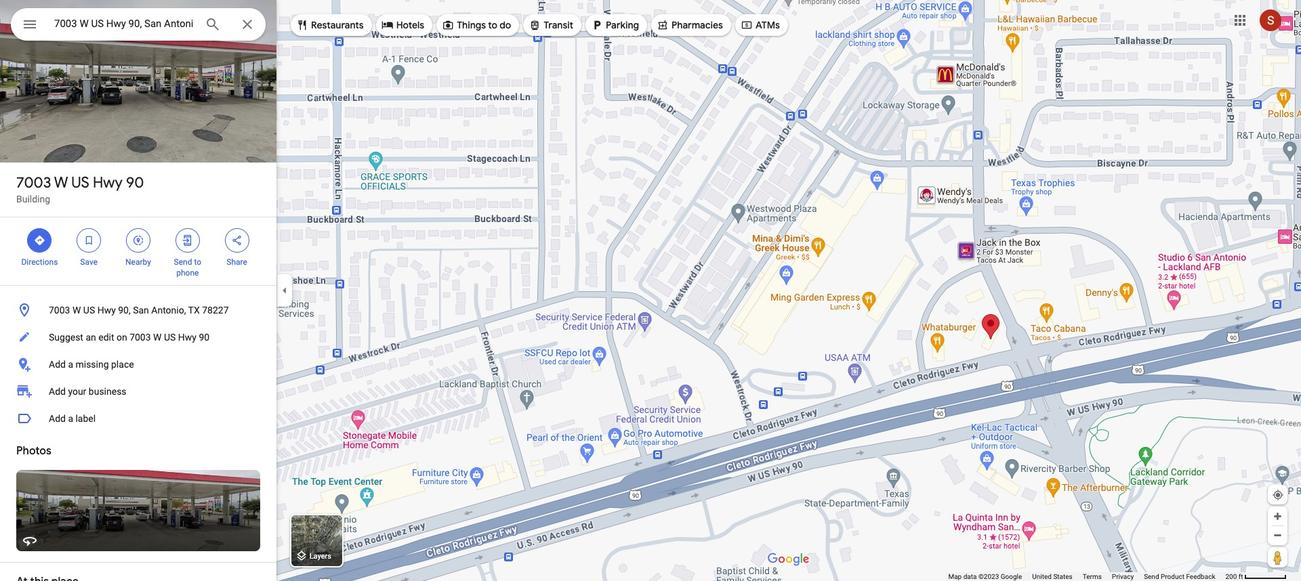 Task type: locate. For each thing, give the bounding box(es) containing it.
things
[[457, 19, 486, 31]]

1 vertical spatial 7003
[[49, 305, 70, 316]]

0 horizontal spatial send
[[174, 258, 192, 267]]

map data ©2023 google
[[949, 574, 1023, 581]]

90 down tx
[[199, 332, 210, 343]]

0 vertical spatial us
[[71, 174, 89, 193]]

to inside send to phone
[[194, 258, 201, 267]]

layers
[[310, 553, 332, 562]]

add your business link
[[0, 378, 277, 405]]

footer
[[949, 573, 1226, 582]]

directions
[[21, 258, 58, 267]]

2 vertical spatial us
[[164, 332, 176, 343]]

hwy inside button
[[178, 332, 197, 343]]

hwy inside 7003 w us hwy 90 building
[[93, 174, 123, 193]]

a left missing
[[68, 359, 73, 370]]

7003 inside 7003 w us hwy 90 building
[[16, 174, 51, 193]]

terms button
[[1083, 573, 1102, 582]]

add a missing place
[[49, 359, 134, 370]]

antonio,
[[151, 305, 186, 316]]

send
[[174, 258, 192, 267], [1145, 574, 1160, 581]]

us inside 7003 w us hwy 90 building
[[71, 174, 89, 193]]

0 vertical spatial send
[[174, 258, 192, 267]]

7003
[[16, 174, 51, 193], [49, 305, 70, 316], [130, 332, 151, 343]]

add inside button
[[49, 359, 66, 370]]

send up phone at the left top
[[174, 258, 192, 267]]

send left product in the right bottom of the page
[[1145, 574, 1160, 581]]

200
[[1226, 574, 1238, 581]]


[[22, 15, 38, 34]]

1 vertical spatial to
[[194, 258, 201, 267]]

1 horizontal spatial w
[[72, 305, 81, 316]]

none field inside 7003 w us hwy 90, san antonio, tx 78227 field
[[54, 16, 194, 32]]

1 vertical spatial us
[[83, 305, 95, 316]]

add
[[49, 359, 66, 370], [49, 386, 66, 397], [49, 414, 66, 424]]

nearby
[[125, 258, 151, 267]]

add a label button
[[0, 405, 277, 433]]

show your location image
[[1273, 490, 1285, 502]]

1 add from the top
[[49, 359, 66, 370]]

us for 90
[[71, 174, 89, 193]]

do
[[500, 19, 511, 31]]

2 a from the top
[[68, 414, 73, 424]]

7003 for 90,
[[49, 305, 70, 316]]

tx
[[188, 305, 200, 316]]

2 vertical spatial 7003
[[130, 332, 151, 343]]

3 add from the top
[[49, 414, 66, 424]]

2 vertical spatial add
[[49, 414, 66, 424]]

a inside button
[[68, 359, 73, 370]]

pharmacies
[[672, 19, 723, 31]]

w
[[54, 174, 68, 193], [72, 305, 81, 316], [153, 332, 162, 343]]

0 vertical spatial w
[[54, 174, 68, 193]]

suggest an edit on 7003 w us hwy 90 button
[[0, 324, 277, 351]]

7003 w us hwy 90, san antonio, tx 78227 button
[[0, 297, 277, 324]]

0 horizontal spatial w
[[54, 174, 68, 193]]

privacy
[[1113, 574, 1134, 581]]

7003 W US Hwy 90, San Antonio, TX 78227 field
[[11, 8, 266, 41]]

restaurants
[[311, 19, 364, 31]]


[[442, 18, 454, 33]]

a inside button
[[68, 414, 73, 424]]

0 horizontal spatial to
[[194, 258, 201, 267]]

add inside 'link'
[[49, 386, 66, 397]]

add left 'label'
[[49, 414, 66, 424]]

us down antonio,
[[164, 332, 176, 343]]

map
[[949, 574, 962, 581]]

w inside 'button'
[[72, 305, 81, 316]]

hwy
[[93, 174, 123, 193], [97, 305, 116, 316], [178, 332, 197, 343]]

 pharmacies
[[657, 18, 723, 33]]

send inside send to phone
[[174, 258, 192, 267]]

0 horizontal spatial 90
[[126, 174, 144, 193]]

None field
[[54, 16, 194, 32]]

1 vertical spatial send
[[1145, 574, 1160, 581]]

a left 'label'
[[68, 414, 73, 424]]

0 vertical spatial a
[[68, 359, 73, 370]]

us up 
[[71, 174, 89, 193]]

to up phone at the left top
[[194, 258, 201, 267]]

add inside button
[[49, 414, 66, 424]]

a
[[68, 359, 73, 370], [68, 414, 73, 424]]

add for add a label
[[49, 414, 66, 424]]

1 horizontal spatial to
[[488, 19, 498, 31]]


[[529, 18, 541, 33]]

2 vertical spatial w
[[153, 332, 162, 343]]

w inside button
[[153, 332, 162, 343]]

2 vertical spatial hwy
[[178, 332, 197, 343]]

us
[[71, 174, 89, 193], [83, 305, 95, 316], [164, 332, 176, 343]]

0 vertical spatial add
[[49, 359, 66, 370]]

©2023
[[979, 574, 1000, 581]]


[[33, 233, 46, 248]]

footer inside google maps element
[[949, 573, 1226, 582]]

0 vertical spatial to
[[488, 19, 498, 31]]

feedback
[[1187, 574, 1216, 581]]

90 up 
[[126, 174, 144, 193]]

a for label
[[68, 414, 73, 424]]

1 horizontal spatial send
[[1145, 574, 1160, 581]]

united states
[[1033, 574, 1073, 581]]

w for 90,
[[72, 305, 81, 316]]

atms
[[756, 19, 780, 31]]

 search field
[[11, 8, 266, 43]]

0 vertical spatial 90
[[126, 174, 144, 193]]

 restaurants
[[296, 18, 364, 33]]

1 vertical spatial add
[[49, 386, 66, 397]]

add left 'your'
[[49, 386, 66, 397]]

to left do
[[488, 19, 498, 31]]

states
[[1054, 574, 1073, 581]]

1 horizontal spatial 90
[[199, 332, 210, 343]]

0 vertical spatial 7003
[[16, 174, 51, 193]]

add your business
[[49, 386, 127, 397]]

us inside 'button'
[[83, 305, 95, 316]]


[[231, 233, 243, 248]]

footer containing map data ©2023 google
[[949, 573, 1226, 582]]

add down suggest
[[49, 359, 66, 370]]

parking
[[606, 19, 639, 31]]

w inside 7003 w us hwy 90 building
[[54, 174, 68, 193]]

90,
[[118, 305, 131, 316]]

product
[[1162, 574, 1185, 581]]

label
[[76, 414, 96, 424]]

7003 up building
[[16, 174, 51, 193]]

send inside button
[[1145, 574, 1160, 581]]

hwy down tx
[[178, 332, 197, 343]]

90
[[126, 174, 144, 193], [199, 332, 210, 343]]

us for 90,
[[83, 305, 95, 316]]

7003 up suggest
[[49, 305, 70, 316]]


[[657, 18, 669, 33]]

7003 inside 'button'
[[49, 305, 70, 316]]

hwy inside 'button'
[[97, 305, 116, 316]]

suggest an edit on 7003 w us hwy 90
[[49, 332, 210, 343]]


[[132, 233, 144, 248]]

an
[[86, 332, 96, 343]]

0 vertical spatial hwy
[[93, 174, 123, 193]]

google account: sheryl atherton  
(sheryl.atherton@adept.ai) image
[[1260, 9, 1282, 31]]

200 ft button
[[1226, 574, 1288, 581]]

1 vertical spatial w
[[72, 305, 81, 316]]

send product feedback
[[1145, 574, 1216, 581]]

2 add from the top
[[49, 386, 66, 397]]

hwy left 90,
[[97, 305, 116, 316]]

hwy up 
[[93, 174, 123, 193]]

1 a from the top
[[68, 359, 73, 370]]

1 vertical spatial hwy
[[97, 305, 116, 316]]

save
[[80, 258, 98, 267]]

7003 right on
[[130, 332, 151, 343]]

1 vertical spatial a
[[68, 414, 73, 424]]

us up an
[[83, 305, 95, 316]]

add a label
[[49, 414, 96, 424]]

1 vertical spatial 90
[[199, 332, 210, 343]]

2 horizontal spatial w
[[153, 332, 162, 343]]

add a missing place button
[[0, 351, 277, 378]]

to
[[488, 19, 498, 31], [194, 258, 201, 267]]

hwy for 90
[[93, 174, 123, 193]]



Task type: vqa. For each thing, say whether or not it's contained in the screenshot.
the Restaurants
yes



Task type: describe. For each thing, give the bounding box(es) containing it.
missing
[[76, 359, 109, 370]]

place
[[111, 359, 134, 370]]

terms
[[1083, 574, 1102, 581]]

your
[[68, 386, 86, 397]]

share
[[227, 258, 247, 267]]

photos
[[16, 445, 51, 458]]

united
[[1033, 574, 1052, 581]]

building
[[16, 194, 50, 205]]

w for 90
[[54, 174, 68, 193]]

hwy for 90,
[[97, 305, 116, 316]]

200 ft
[[1226, 574, 1244, 581]]

data
[[964, 574, 977, 581]]

hotels
[[396, 19, 425, 31]]

 hotels
[[382, 18, 425, 33]]

send for send product feedback
[[1145, 574, 1160, 581]]

add for add your business
[[49, 386, 66, 397]]

 transit
[[529, 18, 574, 33]]

add for add a missing place
[[49, 359, 66, 370]]

actions for 7003 w us hwy 90 region
[[0, 218, 277, 285]]

90 inside button
[[199, 332, 210, 343]]

zoom out image
[[1273, 531, 1284, 541]]

us inside button
[[164, 332, 176, 343]]

7003 for 90
[[16, 174, 51, 193]]

7003 w us hwy 90 building
[[16, 174, 144, 205]]

7003 inside button
[[130, 332, 151, 343]]


[[741, 18, 753, 33]]

suggest
[[49, 332, 83, 343]]

a for missing
[[68, 359, 73, 370]]

 button
[[11, 8, 49, 43]]

edit
[[98, 332, 114, 343]]

united states button
[[1033, 573, 1073, 582]]

90 inside 7003 w us hwy 90 building
[[126, 174, 144, 193]]


[[382, 18, 394, 33]]


[[83, 233, 95, 248]]

ft
[[1239, 574, 1244, 581]]


[[296, 18, 309, 33]]

collapse side panel image
[[277, 283, 292, 298]]

 parking
[[591, 18, 639, 33]]

7003 w us hwy 90 main content
[[0, 0, 277, 582]]

google
[[1001, 574, 1023, 581]]

privacy button
[[1113, 573, 1134, 582]]

san
[[133, 305, 149, 316]]

send to phone
[[174, 258, 201, 278]]

google maps element
[[0, 0, 1302, 582]]

7003 w us hwy 90, san antonio, tx 78227
[[49, 305, 229, 316]]

send for send to phone
[[174, 258, 192, 267]]

78227
[[202, 305, 229, 316]]

on
[[117, 332, 127, 343]]

show street view coverage image
[[1269, 548, 1288, 568]]

to inside  things to do
[[488, 19, 498, 31]]

transit
[[544, 19, 574, 31]]

business
[[89, 386, 127, 397]]


[[182, 233, 194, 248]]

zoom in image
[[1273, 512, 1284, 522]]

 things to do
[[442, 18, 511, 33]]

phone
[[176, 269, 199, 278]]

 atms
[[741, 18, 780, 33]]


[[591, 18, 604, 33]]

send product feedback button
[[1145, 573, 1216, 582]]



